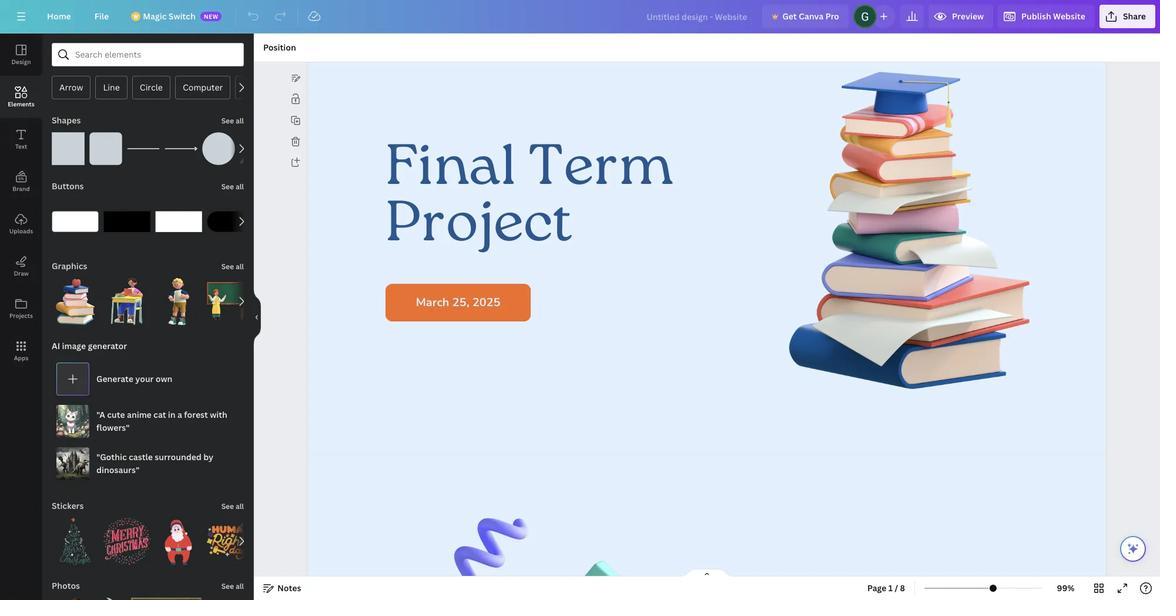Task type: describe. For each thing, give the bounding box(es) containing it.
a
[[178, 409, 182, 420]]

buttons
[[52, 180, 84, 192]]

preview button
[[929, 5, 994, 28]]

ai
[[52, 340, 60, 352]]

elements
[[8, 100, 35, 108]]

magic switch
[[143, 11, 196, 22]]

see all button for stickers
[[220, 494, 245, 518]]

see all button for buttons
[[220, 175, 245, 198]]

generator
[[88, 340, 127, 352]]

project
[[386, 188, 573, 272]]

"gothic
[[96, 452, 127, 463]]

home link
[[38, 5, 80, 28]]

draw button
[[0, 245, 42, 287]]

pro
[[826, 11, 840, 22]]

ai image generator
[[52, 340, 127, 352]]

99% button
[[1047, 579, 1085, 598]]

term
[[528, 131, 674, 215]]

3d colorful book pile illustration image
[[206, 598, 290, 600]]

share
[[1123, 11, 1146, 22]]

3d teacher and student grade boy reading image
[[103, 278, 151, 325]]

canva assistant image
[[1126, 542, 1141, 556]]

with
[[210, 409, 227, 420]]

3d teacher and student pre school boy speaking image
[[155, 278, 202, 325]]

page
[[868, 583, 887, 594]]

page 1 / 8 button
[[863, 579, 910, 598]]

publish
[[1022, 11, 1052, 22]]

8
[[900, 583, 905, 594]]

microsoft
[[243, 82, 281, 93]]

by
[[204, 452, 213, 463]]

website
[[1054, 11, 1086, 22]]

anime
[[127, 409, 152, 420]]

uploads
[[9, 227, 33, 235]]

generate
[[96, 373, 133, 384]]

buttons button
[[51, 175, 85, 198]]

march
[[416, 295, 450, 310]]

image
[[62, 340, 86, 352]]

99%
[[1057, 583, 1075, 594]]

see all for graphics
[[221, 262, 244, 272]]

see for photos
[[221, 581, 234, 591]]

photos
[[52, 580, 80, 591]]

3d school elements composition stacked books and apple image
[[52, 278, 99, 325]]

main menu bar
[[0, 0, 1161, 34]]

"gothic castle surrounded by dinosaurs"
[[96, 452, 213, 476]]

3d business elements teacher teaching image
[[207, 278, 254, 325]]

rounded square image
[[89, 132, 122, 165]]

computer
[[183, 82, 223, 93]]

surrounded
[[155, 452, 202, 463]]

microsoft word
[[243, 82, 304, 93]]

projects
[[9, 312, 33, 320]]

see all for shapes
[[221, 116, 244, 126]]

flowers"
[[96, 422, 130, 433]]

in
[[168, 409, 176, 420]]

get canva pro
[[783, 11, 840, 22]]

shapes button
[[51, 109, 82, 132]]

rectangle button - 3 image
[[155, 198, 202, 245]]

publish website button
[[998, 5, 1095, 28]]

file
[[95, 11, 109, 22]]

see for buttons
[[221, 182, 234, 192]]

cat
[[154, 409, 166, 420]]

25,
[[453, 295, 470, 310]]

rounded rectangle button - 1 image
[[52, 198, 99, 245]]

new
[[204, 12, 219, 21]]

all for photos
[[236, 581, 244, 591]]

/
[[895, 583, 898, 594]]

2 add this line to the canvas image from the left
[[165, 132, 198, 165]]

see all for buttons
[[221, 182, 244, 192]]

1
[[889, 583, 893, 594]]

canva
[[799, 11, 824, 22]]

cute
[[107, 409, 125, 420]]

forest
[[184, 409, 208, 420]]

position
[[263, 42, 296, 53]]

projects button
[[0, 287, 42, 330]]



Task type: locate. For each thing, give the bounding box(es) containing it.
Design title text field
[[637, 5, 758, 28]]

text button
[[0, 118, 42, 161]]

final term project
[[386, 131, 674, 272]]

rectangle button - 2 image
[[103, 198, 151, 245]]

own
[[156, 373, 172, 384]]

see all button for graphics
[[220, 255, 245, 278]]

5 see from the top
[[221, 581, 234, 591]]

march 25, 2025
[[416, 295, 501, 310]]

1 all from the top
[[236, 116, 244, 126]]

2 all from the top
[[236, 182, 244, 192]]

page 1 / 8
[[868, 583, 905, 594]]

line button
[[95, 76, 127, 99]]

"a cute anime cat in a forest with flowers"
[[96, 409, 227, 433]]

4 see all from the top
[[221, 501, 244, 511]]

white circle shape image
[[202, 132, 235, 165]]

oblong button - 4 image
[[207, 198, 254, 245]]

3 all from the top
[[236, 262, 244, 272]]

home
[[47, 11, 71, 22]]

Search elements search field
[[75, 44, 220, 66]]

notes
[[277, 583, 301, 594]]

3d indoor plant in vase image
[[106, 598, 127, 600]]

get canva pro button
[[763, 5, 849, 28]]

5 see all button from the top
[[220, 574, 245, 598]]

word
[[283, 82, 304, 93]]

castle
[[129, 452, 153, 463]]

stickers button
[[51, 494, 85, 518]]

shapes
[[52, 115, 81, 126]]

stickers
[[52, 500, 84, 511]]

see
[[221, 116, 234, 126], [221, 182, 234, 192], [221, 262, 234, 272], [221, 501, 234, 511], [221, 581, 234, 591]]

apps button
[[0, 330, 42, 372]]

graphics button
[[51, 255, 89, 278]]

graphics
[[52, 260, 87, 272]]

add this line to the canvas image
[[127, 132, 160, 165], [165, 132, 198, 165]]

3 see from the top
[[221, 262, 234, 272]]

publish website
[[1022, 11, 1086, 22]]

person writing/sketching image
[[52, 598, 102, 600]]

2 see all from the top
[[221, 182, 244, 192]]

photos button
[[51, 574, 81, 598]]

see all button
[[220, 109, 245, 132], [220, 175, 245, 198], [220, 255, 245, 278], [220, 494, 245, 518], [220, 574, 245, 598]]

all for stickers
[[236, 501, 244, 511]]

5 all from the top
[[236, 581, 244, 591]]

see all
[[221, 116, 244, 126], [221, 182, 244, 192], [221, 262, 244, 272], [221, 501, 244, 511], [221, 581, 244, 591]]

all for buttons
[[236, 182, 244, 192]]

2 see from the top
[[221, 182, 234, 192]]

circle button
[[132, 76, 170, 99]]

see all for photos
[[221, 581, 244, 591]]

square image
[[52, 132, 85, 165]]

all
[[236, 116, 244, 126], [236, 182, 244, 192], [236, 262, 244, 272], [236, 501, 244, 511], [236, 581, 244, 591]]

add this line to the canvas image left white circle shape image
[[165, 132, 198, 165]]

1 add this line to the canvas image from the left
[[127, 132, 160, 165]]

"a
[[96, 409, 105, 420]]

position button
[[259, 38, 301, 57]]

see all for stickers
[[221, 501, 244, 511]]

0 horizontal spatial add this line to the canvas image
[[127, 132, 160, 165]]

1 see from the top
[[221, 116, 234, 126]]

dinosaurs"
[[96, 464, 139, 476]]

generate your own
[[96, 373, 172, 384]]

1 see all button from the top
[[220, 109, 245, 132]]

triangle up image
[[240, 132, 273, 165]]

2025
[[473, 295, 501, 310]]

arrow button
[[52, 76, 91, 99]]

design
[[11, 58, 31, 66]]

file button
[[85, 5, 118, 28]]

magic
[[143, 11, 167, 22]]

all for shapes
[[236, 116, 244, 126]]

microsoft word button
[[235, 76, 311, 99]]

notes button
[[259, 579, 306, 598]]

brand
[[13, 185, 30, 193]]

final
[[386, 131, 517, 215]]

see all button for shapes
[[220, 109, 245, 132]]

text
[[15, 142, 27, 151]]

design button
[[0, 34, 42, 76]]

5 see all from the top
[[221, 581, 244, 591]]

group
[[52, 125, 85, 165], [89, 125, 122, 165], [202, 125, 235, 165], [52, 191, 99, 245], [103, 198, 151, 245], [155, 198, 202, 245], [207, 198, 254, 245], [52, 271, 99, 325], [103, 271, 151, 325], [155, 271, 202, 325], [207, 278, 254, 325], [52, 511, 99, 565], [103, 511, 151, 565], [155, 518, 202, 565], [207, 518, 254, 565], [52, 591, 102, 600], [106, 591, 127, 600], [131, 591, 202, 600], [206, 598, 290, 600]]

all for graphics
[[236, 262, 244, 272]]

share button
[[1100, 5, 1156, 28]]

4 see all button from the top
[[220, 494, 245, 518]]

1 see all from the top
[[221, 116, 244, 126]]

arrow
[[59, 82, 83, 93]]

apps
[[14, 354, 28, 362]]

green board image
[[131, 598, 202, 600]]

show pages image
[[679, 569, 735, 578]]

switch
[[169, 11, 196, 22]]

hide image
[[253, 289, 261, 345]]

side panel tab list
[[0, 34, 42, 372]]

3 see all button from the top
[[220, 255, 245, 278]]

1 horizontal spatial add this line to the canvas image
[[165, 132, 198, 165]]

add this line to the canvas image right the rounded square image on the left top
[[127, 132, 160, 165]]

4 all from the top
[[236, 501, 244, 511]]

see for stickers
[[221, 501, 234, 511]]

see all button for photos
[[220, 574, 245, 598]]

preview
[[952, 11, 984, 22]]

uploads button
[[0, 203, 42, 245]]

line
[[103, 82, 120, 93]]

see for shapes
[[221, 116, 234, 126]]

brand button
[[0, 161, 42, 203]]

draw
[[14, 269, 29, 277]]

computer button
[[175, 76, 231, 99]]

2 see all button from the top
[[220, 175, 245, 198]]

your
[[135, 373, 154, 384]]

circle
[[140, 82, 163, 93]]

see for graphics
[[221, 262, 234, 272]]

get
[[783, 11, 797, 22]]

elements button
[[0, 76, 42, 118]]

4 see from the top
[[221, 501, 234, 511]]

3 see all from the top
[[221, 262, 244, 272]]



Task type: vqa. For each thing, say whether or not it's contained in the screenshot.
get
yes



